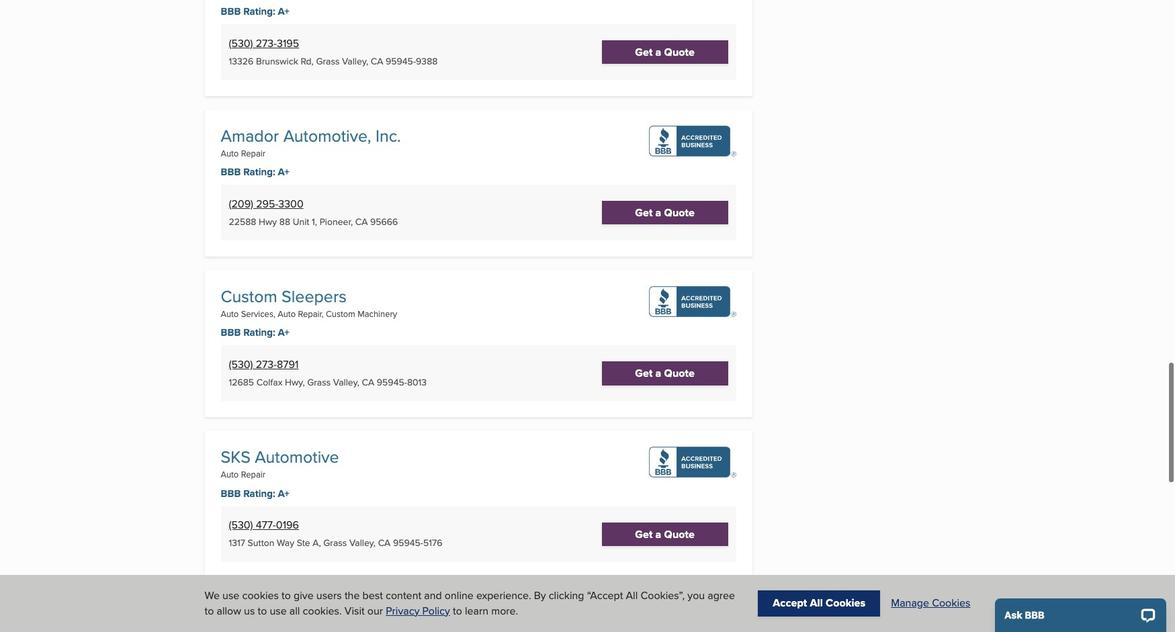 Task type: describe. For each thing, give the bounding box(es) containing it.
rating: inside amador automotive, inc. auto repair bbb rating: a+
[[243, 165, 275, 180]]

1 rating: from the top
[[243, 4, 275, 19]]

ca inside (530) 477-0196 1317 sutton way ste a , grass valley, ca 95945-5176
[[378, 536, 391, 550]]

to left the learn
[[453, 603, 462, 618]]

accept
[[773, 596, 807, 611]]

sks automotive link
[[221, 445, 339, 469]]

we use cookies to give users the best content and online experience. by clicking "accept all cookies", you agree to allow us to use all cookies. visit our
[[205, 588, 735, 618]]

cookies
[[242, 588, 279, 603]]

allow
[[217, 603, 241, 618]]

we
[[205, 588, 220, 603]]

content
[[386, 588, 421, 603]]

auto left services,
[[221, 308, 239, 320]]

273- for 8791
[[256, 357, 277, 372]]

1 horizontal spatial use
[[270, 603, 287, 618]]

accredited business image for custom sleepers
[[649, 286, 736, 317]]

, inside (209) 295-3300 22588 hwy 88 unit 1 , pioneer, ca 95666
[[315, 215, 317, 228]]

get a quote for sks automotive
[[635, 526, 695, 542]]

unit
[[293, 215, 309, 228]]

1 get a quote link from the top
[[602, 40, 728, 64]]

sleepers for custom sleepers
[[282, 606, 346, 630]]

automotive
[[255, 445, 339, 469]]

privacy
[[386, 603, 420, 618]]

0196
[[276, 518, 299, 533]]

manage cookies
[[891, 596, 970, 611]]

machinery
[[358, 308, 397, 320]]

a for amador automotive, inc.
[[655, 205, 661, 220]]

policy
[[422, 603, 450, 618]]

online
[[445, 588, 473, 603]]

inc.
[[376, 124, 401, 148]]

get a quote for custom sleepers
[[635, 366, 695, 381]]

accredited business image for sks automotive
[[649, 447, 736, 478]]

cookies inside accept all cookies button
[[826, 596, 865, 611]]

to right us
[[258, 603, 267, 618]]

1 quote from the top
[[664, 44, 695, 60]]

ca inside (530) 273-3195 13326 brunswick rd , grass valley, ca 95945-9388
[[371, 54, 383, 68]]

"accept
[[587, 588, 623, 603]]

custom for custom sleepers auto services, auto repair, custom machinery bbb rating: a+
[[221, 284, 277, 309]]

a for custom sleepers
[[655, 366, 661, 381]]

(530) 273-8791 link
[[229, 357, 299, 372]]

, inside (530) 273-8791 12685 colfax hwy , grass valley, ca 95945-8013
[[303, 376, 305, 389]]

colfax
[[256, 376, 282, 389]]

get for amador automotive, inc.
[[635, 205, 653, 220]]

cookies.
[[303, 603, 342, 618]]

1 bbb from the top
[[221, 4, 241, 19]]

us
[[244, 603, 255, 618]]

quote for amador automotive, inc.
[[664, 205, 695, 220]]

hwy inside (209) 295-3300 22588 hwy 88 unit 1 , pioneer, ca 95666
[[259, 215, 277, 228]]

(530) 273-3195 13326 brunswick rd , grass valley, ca 95945-9388
[[229, 35, 438, 68]]

custom sleepers
[[221, 606, 346, 630]]

valley, for 3195
[[342, 54, 368, 68]]

you
[[687, 588, 705, 603]]

give
[[294, 588, 314, 603]]

1
[[312, 215, 315, 228]]

22588
[[229, 215, 256, 228]]

273- for 3195
[[256, 35, 277, 51]]

, inside (530) 477-0196 1317 sutton way ste a , grass valley, ca 95945-5176
[[319, 536, 321, 550]]

get a quote for amador automotive, inc.
[[635, 205, 695, 220]]

custom right repair,
[[326, 308, 355, 320]]

get for custom sleepers
[[635, 366, 653, 381]]

amador automotive, inc. link
[[221, 124, 401, 148]]

more.
[[491, 603, 518, 618]]

bbb inside amador automotive, inc. auto repair bbb rating: a+
[[221, 165, 241, 180]]

grass inside (530) 477-0196 1317 sutton way ste a , grass valley, ca 95945-5176
[[323, 536, 347, 550]]

all inside button
[[810, 596, 823, 611]]

sks
[[221, 445, 250, 469]]

88
[[279, 215, 290, 228]]

8791
[[277, 357, 299, 372]]

(209) 295-3300 link
[[229, 196, 303, 212]]

get a quote link for amador automotive, inc.
[[602, 201, 728, 225]]

visit
[[345, 603, 365, 618]]

, inside (530) 273-3195 13326 brunswick rd , grass valley, ca 95945-9388
[[311, 54, 314, 68]]

1 custom sleepers link from the top
[[221, 284, 346, 309]]

ste
[[297, 536, 310, 550]]

1 a+ from the top
[[278, 4, 289, 19]]

repair,
[[298, 308, 324, 320]]

amador automotive, inc. auto repair bbb rating: a+
[[221, 124, 401, 180]]

bbb inside custom sleepers auto services, auto repair, custom machinery bbb rating: a+
[[221, 325, 241, 340]]

pioneer,
[[320, 215, 353, 228]]

95945- for (530) 273-3195
[[386, 54, 416, 68]]



Task type: vqa. For each thing, say whether or not it's contained in the screenshot.
through
no



Task type: locate. For each thing, give the bounding box(es) containing it.
experience.
[[476, 588, 531, 603]]

quote for sks automotive
[[664, 526, 695, 542]]

4 a+ from the top
[[278, 486, 289, 501]]

grass right a
[[323, 536, 347, 550]]

(530) 477-0196 1317 sutton way ste a , grass valley, ca 95945-5176
[[229, 518, 442, 550]]

2 vertical spatial accredited business image
[[649, 447, 736, 478]]

5176
[[423, 536, 442, 550]]

4 quote from the top
[[664, 526, 695, 542]]

rating: inside custom sleepers auto services, auto repair, custom machinery bbb rating: a+
[[243, 325, 275, 340]]

sleepers right services,
[[282, 284, 346, 309]]

services,
[[241, 308, 275, 320]]

273- up brunswick in the left top of the page
[[256, 35, 277, 51]]

use right the we
[[222, 588, 239, 603]]

cookies right manage
[[932, 596, 970, 611]]

0 vertical spatial custom sleepers link
[[221, 284, 346, 309]]

hwy inside (530) 273-8791 12685 colfax hwy , grass valley, ca 95945-8013
[[285, 376, 303, 389]]

1 vertical spatial sleepers
[[282, 606, 346, 630]]

rating: up (530) 477-0196 link
[[243, 486, 275, 501]]

0 vertical spatial 95945-
[[386, 54, 416, 68]]

hwy down 8791
[[285, 376, 303, 389]]

1 vertical spatial (530)
[[229, 357, 253, 372]]

1 cookies from the left
[[826, 596, 865, 611]]

bbb rating: a+
[[221, 4, 289, 19]]

quote for custom sleepers
[[664, 366, 695, 381]]

bbb down sks
[[221, 486, 241, 501]]

brunswick
[[256, 54, 298, 68]]

valley, inside (530) 477-0196 1317 sutton way ste a , grass valley, ca 95945-5176
[[349, 536, 376, 550]]

cookies right accept
[[826, 596, 865, 611]]

quote
[[664, 44, 695, 60], [664, 205, 695, 220], [664, 366, 695, 381], [664, 526, 695, 542]]

8013
[[407, 376, 427, 389]]

2 vertical spatial 95945-
[[393, 536, 423, 550]]

0 vertical spatial hwy
[[259, 215, 277, 228]]

, right ste at the left
[[319, 536, 321, 550]]

0 vertical spatial grass
[[316, 54, 340, 68]]

repair inside amador automotive, inc. auto repair bbb rating: a+
[[241, 147, 265, 159]]

all
[[289, 603, 300, 618]]

(209)
[[229, 196, 253, 212]]

valley, for 8791
[[333, 376, 359, 389]]

manage
[[891, 596, 929, 611]]

1 vertical spatial 273-
[[256, 357, 277, 372]]

sutton
[[248, 536, 274, 550]]

2 accredited business image from the top
[[649, 286, 736, 317]]

95945-
[[386, 54, 416, 68], [377, 376, 407, 389], [393, 536, 423, 550]]

rating: inside sks automotive auto repair bbb rating: a+
[[243, 486, 275, 501]]

0 horizontal spatial hwy
[[259, 215, 277, 228]]

a+
[[278, 4, 289, 19], [278, 165, 289, 180], [278, 325, 289, 340], [278, 486, 289, 501]]

bbb up the '(209)'
[[221, 165, 241, 180]]

by
[[534, 588, 546, 603]]

273- inside (530) 273-3195 13326 brunswick rd , grass valley, ca 95945-9388
[[256, 35, 277, 51]]

auto left repair,
[[278, 308, 296, 320]]

3195
[[277, 35, 299, 51]]

0 vertical spatial repair
[[241, 147, 265, 159]]

1 get a quote from the top
[[635, 44, 695, 60]]

2 quote from the top
[[664, 205, 695, 220]]

valley,
[[342, 54, 368, 68], [333, 376, 359, 389], [349, 536, 376, 550]]

a
[[655, 44, 661, 60], [655, 205, 661, 220], [655, 366, 661, 381], [655, 526, 661, 542]]

95945- for (530) 273-8791
[[377, 376, 407, 389]]

0 vertical spatial valley,
[[342, 54, 368, 68]]

a+ inside custom sleepers auto services, auto repair, custom machinery bbb rating: a+
[[278, 325, 289, 340]]

(530) up "1317"
[[229, 518, 253, 533]]

custom down the cookies
[[221, 606, 277, 630]]

grass right rd
[[316, 54, 340, 68]]

custom for custom sleepers
[[221, 606, 277, 630]]

ca
[[371, 54, 383, 68], [355, 215, 368, 228], [362, 376, 374, 389], [378, 536, 391, 550]]

all inside "we use cookies to give users the best content and online experience. by clicking "accept all cookies", you agree to allow us to use all cookies. visit our"
[[626, 588, 638, 603]]

1 vertical spatial repair
[[241, 469, 265, 481]]

hwy
[[259, 215, 277, 228], [285, 376, 303, 389]]

custom sleepers link
[[221, 284, 346, 309], [221, 606, 346, 630]]

1 get from the top
[[635, 44, 653, 60]]

4 get from the top
[[635, 526, 653, 542]]

(530) inside (530) 273-8791 12685 colfax hwy , grass valley, ca 95945-8013
[[229, 357, 253, 372]]

0 horizontal spatial use
[[222, 588, 239, 603]]

1 horizontal spatial all
[[810, 596, 823, 611]]

ca left the 9388
[[371, 54, 383, 68]]

4 a from the top
[[655, 526, 661, 542]]

2 273- from the top
[[256, 357, 277, 372]]

(530) for sks
[[229, 518, 253, 533]]

the
[[345, 588, 360, 603]]

ca left the 5176
[[378, 536, 391, 550]]

clicking
[[549, 588, 584, 603]]

a+ inside sks automotive auto repair bbb rating: a+
[[278, 486, 289, 501]]

learn
[[465, 603, 488, 618]]

3 bbb from the top
[[221, 325, 241, 340]]

a+ inside amador automotive, inc. auto repair bbb rating: a+
[[278, 165, 289, 180]]

1 sleepers from the top
[[282, 284, 346, 309]]

95945- inside (530) 477-0196 1317 sutton way ste a , grass valley, ca 95945-5176
[[393, 536, 423, 550]]

2 custom sleepers link from the top
[[221, 606, 346, 630]]

273- up colfax
[[256, 357, 277, 372]]

rating:
[[243, 4, 275, 19], [243, 165, 275, 180], [243, 325, 275, 340], [243, 486, 275, 501]]

repair inside sks automotive auto repair bbb rating: a+
[[241, 469, 265, 481]]

4 get a quote from the top
[[635, 526, 695, 542]]

cookies",
[[641, 588, 685, 603]]

and
[[424, 588, 442, 603]]

2 vertical spatial (530)
[[229, 518, 253, 533]]

0 vertical spatial (530)
[[229, 35, 253, 51]]

manage cookies button
[[891, 596, 970, 611]]

1 horizontal spatial cookies
[[932, 596, 970, 611]]

(530) up the 12685
[[229, 357, 253, 372]]

1 vertical spatial 95945-
[[377, 376, 407, 389]]

(530) 477-0196 link
[[229, 518, 299, 533]]

2 sleepers from the top
[[282, 606, 346, 630]]

valley, inside (530) 273-3195 13326 brunswick rd , grass valley, ca 95945-9388
[[342, 54, 368, 68]]

3 a+ from the top
[[278, 325, 289, 340]]

ca inside (209) 295-3300 22588 hwy 88 unit 1 , pioneer, ca 95666
[[355, 215, 368, 228]]

0 vertical spatial sleepers
[[282, 284, 346, 309]]

477-
[[256, 518, 276, 533]]

rating: up (209) 295-3300 link
[[243, 165, 275, 180]]

3 get from the top
[[635, 366, 653, 381]]

1 vertical spatial accredited business image
[[649, 286, 736, 317]]

2 rating: from the top
[[243, 165, 275, 180]]

(530)
[[229, 35, 253, 51], [229, 357, 253, 372], [229, 518, 253, 533]]

privacy policy to learn more.
[[386, 603, 518, 618]]

rating: down services,
[[243, 325, 275, 340]]

repair up (530) 477-0196 link
[[241, 469, 265, 481]]

a+ up 8791
[[278, 325, 289, 340]]

a+ up 3195
[[278, 4, 289, 19]]

, right colfax
[[303, 376, 305, 389]]

grass inside (530) 273-3195 13326 brunswick rd , grass valley, ca 95945-9388
[[316, 54, 340, 68]]

bbb
[[221, 4, 241, 19], [221, 165, 241, 180], [221, 325, 241, 340], [221, 486, 241, 501]]

3 a from the top
[[655, 366, 661, 381]]

(530) 273-8791 12685 colfax hwy , grass valley, ca 95945-8013
[[229, 357, 427, 389]]

1 (530) from the top
[[229, 35, 253, 51]]

4 bbb from the top
[[221, 486, 241, 501]]

0 vertical spatial accredited business image
[[649, 126, 736, 157]]

to left the give
[[282, 588, 291, 603]]

to
[[282, 588, 291, 603], [205, 603, 214, 618], [258, 603, 267, 618], [453, 603, 462, 618]]

, right brunswick in the left top of the page
[[311, 54, 314, 68]]

auto up the '(209)'
[[221, 147, 239, 159]]

auto inside amador automotive, inc. auto repair bbb rating: a+
[[221, 147, 239, 159]]

repair up the '(209)'
[[241, 147, 265, 159]]

4 get a quote link from the top
[[602, 522, 728, 546]]

bbb up (530) 273-8791 'link'
[[221, 325, 241, 340]]

1317
[[229, 536, 245, 550]]

95945- inside (530) 273-3195 13326 brunswick rd , grass valley, ca 95945-9388
[[386, 54, 416, 68]]

auto
[[221, 147, 239, 159], [221, 308, 239, 320], [278, 308, 296, 320], [221, 469, 239, 481]]

12685
[[229, 376, 254, 389]]

automotive,
[[283, 124, 371, 148]]

a+ up the 0196
[[278, 486, 289, 501]]

a for sks automotive
[[655, 526, 661, 542]]

2 cookies from the left
[[932, 596, 970, 611]]

3 (530) from the top
[[229, 518, 253, 533]]

1 vertical spatial grass
[[307, 376, 331, 389]]

agree
[[708, 588, 735, 603]]

1 vertical spatial valley,
[[333, 376, 359, 389]]

get a quote link for sks automotive
[[602, 522, 728, 546]]

95945- inside (530) 273-8791 12685 colfax hwy , grass valley, ca 95945-8013
[[377, 376, 407, 389]]

a+ up 3300
[[278, 165, 289, 180]]

3 rating: from the top
[[243, 325, 275, 340]]

0 horizontal spatial cookies
[[826, 596, 865, 611]]

2 a+ from the top
[[278, 165, 289, 180]]

3 get a quote from the top
[[635, 366, 695, 381]]

get for sks automotive
[[635, 526, 653, 542]]

auto up (530) 477-0196 link
[[221, 469, 239, 481]]

273-
[[256, 35, 277, 51], [256, 357, 277, 372]]

ca left the 8013 at the bottom of the page
[[362, 376, 374, 389]]

2 get a quote link from the top
[[602, 201, 728, 225]]

2 vertical spatial valley,
[[349, 536, 376, 550]]

best
[[362, 588, 383, 603]]

2 repair from the top
[[241, 469, 265, 481]]

sleepers
[[282, 284, 346, 309], [282, 606, 346, 630]]

users
[[316, 588, 342, 603]]

sks automotive auto repair bbb rating: a+
[[221, 445, 339, 501]]

rating: up (530) 273-3195 link at the left
[[243, 4, 275, 19]]

a
[[313, 536, 319, 550]]

sleepers for custom sleepers auto services, auto repair, custom machinery bbb rating: a+
[[282, 284, 346, 309]]

sleepers down the give
[[282, 606, 346, 630]]

accredited business image
[[649, 126, 736, 157], [649, 286, 736, 317], [649, 447, 736, 478]]

get a quote link
[[602, 40, 728, 64], [602, 201, 728, 225], [602, 362, 728, 385], [602, 522, 728, 546]]

95666
[[370, 215, 398, 228]]

273- inside (530) 273-8791 12685 colfax hwy , grass valley, ca 95945-8013
[[256, 357, 277, 372]]

(209) 295-3300 22588 hwy 88 unit 1 , pioneer, ca 95666
[[229, 196, 398, 228]]

custom sleepers auto services, auto repair, custom machinery bbb rating: a+
[[221, 284, 397, 340]]

295-
[[256, 196, 278, 212]]

repair
[[241, 147, 265, 159], [241, 469, 265, 481]]

(530) inside (530) 477-0196 1317 sutton way ste a , grass valley, ca 95945-5176
[[229, 518, 253, 533]]

grass for 8791
[[307, 376, 331, 389]]

hwy left 88
[[259, 215, 277, 228]]

to left allow
[[205, 603, 214, 618]]

3300
[[278, 196, 303, 212]]

(530) up 13326
[[229, 35, 253, 51]]

2 bbb from the top
[[221, 165, 241, 180]]

, right unit
[[315, 215, 317, 228]]

3 accredited business image from the top
[[649, 447, 736, 478]]

2 (530) from the top
[[229, 357, 253, 372]]

grass inside (530) 273-8791 12685 colfax hwy , grass valley, ca 95945-8013
[[307, 376, 331, 389]]

bbb inside sks automotive auto repair bbb rating: a+
[[221, 486, 241, 501]]

1 vertical spatial custom sleepers link
[[221, 606, 346, 630]]

sleepers inside custom sleepers auto services, auto repair, custom machinery bbb rating: a+
[[282, 284, 346, 309]]

get a quote
[[635, 44, 695, 60], [635, 205, 695, 220], [635, 366, 695, 381], [635, 526, 695, 542]]

accredited business image for amador automotive, inc.
[[649, 126, 736, 157]]

9388
[[416, 54, 438, 68]]

accept all cookies
[[773, 596, 865, 611]]

use left all
[[270, 603, 287, 618]]

cookies
[[826, 596, 865, 611], [932, 596, 970, 611]]

(530) for custom
[[229, 357, 253, 372]]

2 a from the top
[[655, 205, 661, 220]]

accept all cookies button
[[758, 591, 880, 617]]

ca left 95666
[[355, 215, 368, 228]]

1 273- from the top
[[256, 35, 277, 51]]

grass right colfax
[[307, 376, 331, 389]]

0 horizontal spatial all
[[626, 588, 638, 603]]

our
[[367, 603, 383, 618]]

get a quote link for custom sleepers
[[602, 362, 728, 385]]

all right accept
[[810, 596, 823, 611]]

bbb up (530) 273-3195 link at the left
[[221, 4, 241, 19]]

custom
[[221, 284, 277, 309], [326, 308, 355, 320], [221, 606, 277, 630]]

way
[[277, 536, 294, 550]]

privacy policy link
[[386, 603, 450, 618]]

use
[[222, 588, 239, 603], [270, 603, 287, 618]]

ca inside (530) 273-8791 12685 colfax hwy , grass valley, ca 95945-8013
[[362, 376, 374, 389]]

all right ""accept"
[[626, 588, 638, 603]]

1 horizontal spatial hwy
[[285, 376, 303, 389]]

valley, inside (530) 273-8791 12685 colfax hwy , grass valley, ca 95945-8013
[[333, 376, 359, 389]]

all
[[626, 588, 638, 603], [810, 596, 823, 611]]

amador
[[221, 124, 279, 148]]

,
[[311, 54, 314, 68], [315, 215, 317, 228], [303, 376, 305, 389], [319, 536, 321, 550]]

4 rating: from the top
[[243, 486, 275, 501]]

3 get a quote link from the top
[[602, 362, 728, 385]]

3 quote from the top
[[664, 366, 695, 381]]

1 accredited business image from the top
[[649, 126, 736, 157]]

13326
[[229, 54, 254, 68]]

custom left repair,
[[221, 284, 277, 309]]

2 get from the top
[[635, 205, 653, 220]]

(530) inside (530) 273-3195 13326 brunswick rd , grass valley, ca 95945-9388
[[229, 35, 253, 51]]

cookies inside manage cookies "button"
[[932, 596, 970, 611]]

grass for 3195
[[316, 54, 340, 68]]

1 repair from the top
[[241, 147, 265, 159]]

1 vertical spatial hwy
[[285, 376, 303, 389]]

rd
[[301, 54, 311, 68]]

auto inside sks automotive auto repair bbb rating: a+
[[221, 469, 239, 481]]

2 get a quote from the top
[[635, 205, 695, 220]]

0 vertical spatial 273-
[[256, 35, 277, 51]]

2 vertical spatial grass
[[323, 536, 347, 550]]

(530) 273-3195 link
[[229, 35, 299, 51]]

1 a from the top
[[655, 44, 661, 60]]



